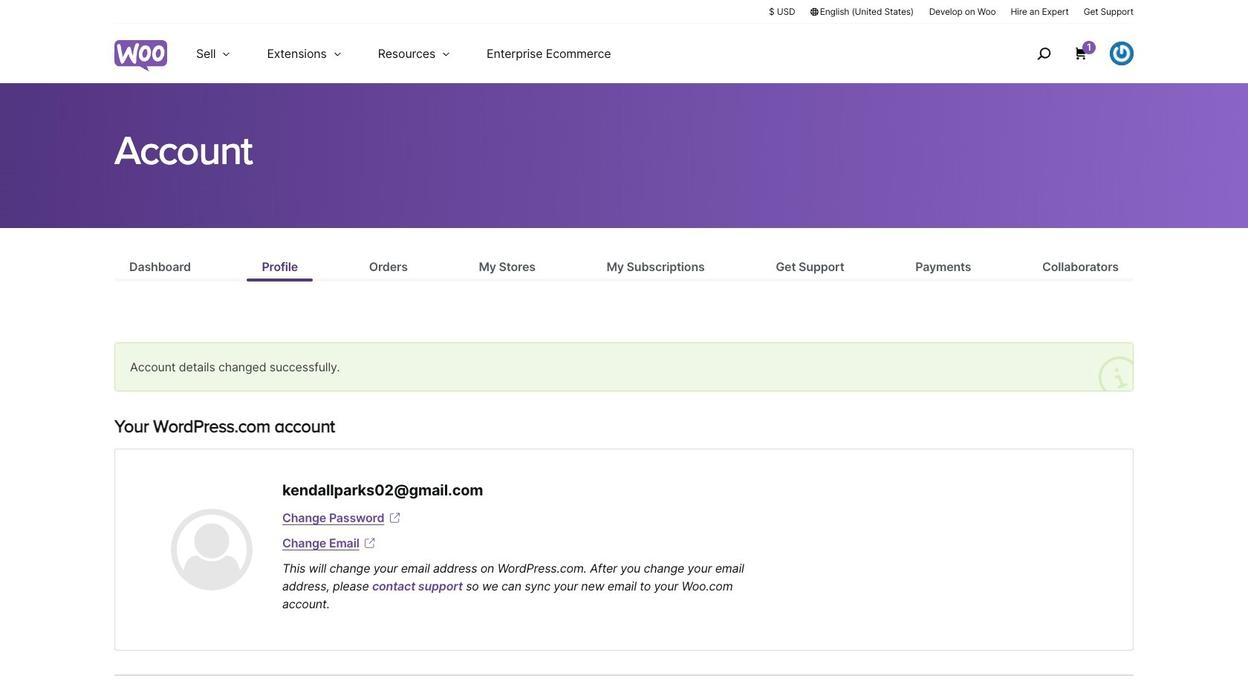 Task type: describe. For each thing, give the bounding box(es) containing it.
external link image
[[362, 536, 377, 550]]



Task type: vqa. For each thing, say whether or not it's contained in the screenshot.
left external link 'icon'
yes



Task type: locate. For each thing, give the bounding box(es) containing it.
external link image
[[387, 510, 402, 525]]

gravatar image image
[[171, 509, 253, 591]]

service navigation menu element
[[1005, 29, 1134, 78]]

search image
[[1032, 42, 1056, 65]]

open account menu image
[[1110, 42, 1134, 65]]

alert
[[114, 343, 1134, 392]]



